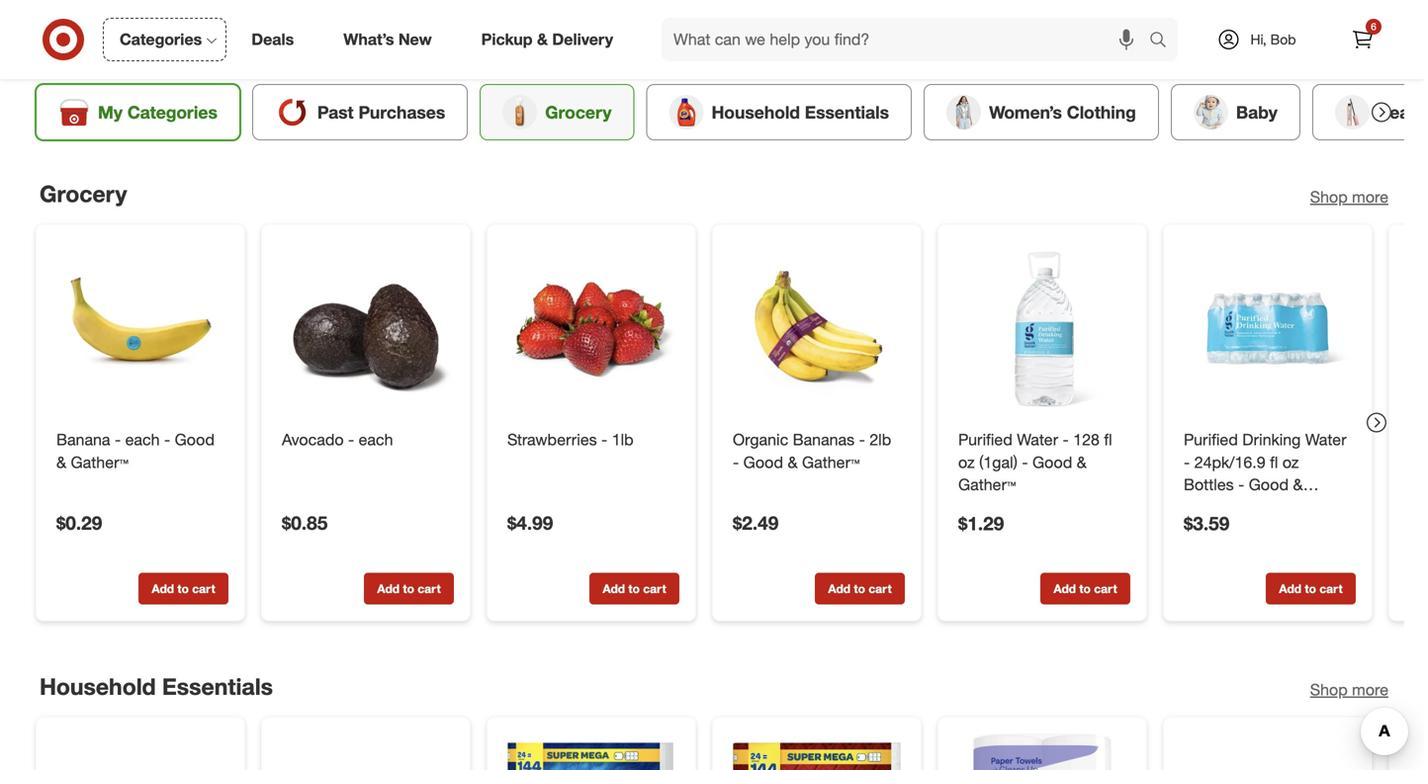 Task type: describe. For each thing, give the bounding box(es) containing it.
shop more for household essentials
[[1310, 680, 1389, 700]]

add to cart button for $0.29
[[138, 573, 228, 605]]

deals link
[[235, 18, 319, 61]]

my categories
[[98, 101, 217, 122]]

add for $2.49
[[828, 582, 851, 596]]

6
[[1371, 20, 1377, 33]]

search
[[1140, 32, 1188, 51]]

search button
[[1140, 18, 1188, 65]]

shop more for grocery
[[1310, 187, 1389, 206]]

you may also like link
[[696, 10, 841, 51]]

& inside purified drinking water - 24pk/16.9 fl oz bottles - good & gather™ $3.59
[[1293, 476, 1303, 495]]

each for $0.85
[[359, 430, 393, 450]]

add to cart for $4.99
[[603, 582, 666, 596]]

categories link
[[103, 18, 227, 61]]

add to cart button for $0.85
[[364, 573, 454, 605]]

also
[[772, 19, 801, 39]]

past purchases
[[317, 101, 445, 122]]

strawberries
[[507, 430, 597, 450]]

What can we help you find? suggestions appear below search field
[[662, 18, 1154, 61]]

6 add to cart from the left
[[1279, 582, 1343, 596]]

bananas
[[793, 430, 855, 450]]

to for $4.99
[[628, 582, 640, 596]]

like
[[806, 19, 829, 39]]

new
[[398, 30, 432, 49]]

past purchases button
[[252, 84, 468, 140]]

purified drinking water - 24pk/16.9 fl oz bottles - good & gather™ link
[[1184, 429, 1352, 517]]

0 horizontal spatial household
[[40, 673, 156, 701]]

it
[[628, 19, 638, 39]]

my categories button
[[36, 84, 240, 140]]

bottles
[[1184, 476, 1234, 495]]

add to cart for $2.49
[[828, 582, 892, 596]]

organic bananas - 2lb - good & gather™ link
[[733, 429, 901, 474]]

cart for $4.99
[[643, 582, 666, 596]]

drinking
[[1243, 430, 1301, 450]]

good inside organic bananas - 2lb - good & gather™
[[743, 453, 783, 472]]

6 to from the left
[[1305, 582, 1316, 596]]

shop for grocery
[[1310, 187, 1348, 206]]

shop for household essentials
[[1310, 680, 1348, 700]]

hi,
[[1251, 31, 1267, 48]]

$2.49
[[733, 512, 779, 535]]

water inside purified drinking water - 24pk/16.9 fl oz bottles - good & gather™ $3.59
[[1305, 430, 1347, 450]]

household inside button
[[712, 101, 800, 122]]

128
[[1073, 430, 1100, 450]]

add to cart for $0.29
[[152, 582, 215, 596]]

purified for purified drinking water - 24pk/16.9 fl oz bottles - good & gather™ $3.59
[[1184, 430, 1238, 450]]

categories inside categories link
[[120, 30, 202, 49]]

$0.29
[[56, 512, 102, 535]]

avocado - each link
[[282, 429, 450, 451]]

banana
[[56, 430, 110, 450]]

add for $4.99
[[603, 582, 625, 596]]

1lb
[[612, 430, 634, 450]]

banana - each - good & gather™ link
[[56, 429, 225, 474]]

women's clothing
[[989, 101, 1136, 122]]

purified for purified water - 128 fl oz (1gal) - good & gather™
[[958, 430, 1013, 450]]

what's new
[[343, 30, 432, 49]]

pickup
[[481, 30, 533, 49]]

& inside banana - each - good & gather™
[[56, 453, 66, 472]]

clothing
[[1067, 101, 1136, 122]]

shop more button for household essentials
[[1310, 679, 1389, 701]]

what's
[[343, 30, 394, 49]]

6 cart from the left
[[1320, 582, 1343, 596]]

to for $0.85
[[403, 582, 414, 596]]

add for $0.29
[[152, 582, 174, 596]]

my
[[98, 101, 123, 122]]

more for household essentials
[[1352, 680, 1389, 700]]

water inside purified water - 128 fl oz (1gal) - good & gather™
[[1017, 430, 1058, 450]]

& inside purified water - 128 fl oz (1gal) - good & gather™
[[1077, 453, 1087, 472]]

add to cart button for $1.29
[[1040, 573, 1131, 605]]

to for $2.49
[[854, 582, 865, 596]]

good inside purified water - 128 fl oz (1gal) - good & gather™
[[1033, 453, 1073, 472]]



Task type: vqa. For each thing, say whether or not it's contained in the screenshot.


Task type: locate. For each thing, give the bounding box(es) containing it.
1 vertical spatial shop
[[1310, 680, 1348, 700]]

each right the banana
[[125, 430, 160, 450]]

purified inside purified water - 128 fl oz (1gal) - good & gather™
[[958, 430, 1013, 450]]

1 add from the left
[[152, 582, 174, 596]]

again
[[642, 19, 684, 39]]

$1.29
[[958, 512, 1004, 535]]

-
[[115, 430, 121, 450], [164, 430, 170, 450], [348, 430, 354, 450], [601, 430, 608, 450], [859, 430, 865, 450], [1063, 430, 1069, 450], [733, 453, 739, 472], [1022, 453, 1028, 472], [1184, 453, 1190, 472], [1238, 476, 1245, 495]]

1 vertical spatial household
[[40, 673, 156, 701]]

(1gal)
[[979, 453, 1018, 472]]

oz
[[958, 453, 975, 472], [1283, 453, 1299, 472]]

categories inside my categories button
[[127, 101, 217, 122]]

fl right the '128'
[[1104, 430, 1112, 450]]

1 vertical spatial shop more
[[1310, 680, 1389, 700]]

& down drinking
[[1293, 476, 1303, 495]]

0 vertical spatial essentials
[[805, 101, 889, 122]]

purified water - 128 fl oz (1gal) - good & gather™ image
[[954, 241, 1131, 417], [954, 241, 1131, 417]]

categories right my
[[127, 101, 217, 122]]

essentials
[[805, 101, 889, 122], [162, 673, 273, 701]]

0 horizontal spatial oz
[[958, 453, 975, 472]]

& down bananas
[[788, 453, 798, 472]]

1 each from the left
[[125, 430, 160, 450]]

0 vertical spatial fl
[[1104, 430, 1112, 450]]

cart for $0.29
[[192, 582, 215, 596]]

1 shop more button from the top
[[1310, 186, 1389, 208]]

6 link
[[1341, 18, 1385, 61]]

beaut
[[1378, 101, 1424, 122]]

fl inside purified drinking water - 24pk/16.9 fl oz bottles - good & gather™ $3.59
[[1270, 453, 1278, 472]]

1 add to cart button from the left
[[138, 573, 228, 605]]

you may also like
[[708, 19, 829, 39]]

what's new link
[[327, 18, 457, 61]]

gather™ inside purified drinking water - 24pk/16.9 fl oz bottles - good & gather™ $3.59
[[1184, 498, 1242, 517]]

strawberries - 1lb image
[[503, 241, 679, 417], [503, 241, 679, 417]]

1 vertical spatial fl
[[1270, 453, 1278, 472]]

0 horizontal spatial purified
[[958, 430, 1013, 450]]

4 add from the left
[[828, 582, 851, 596]]

gather™ down bananas
[[802, 453, 860, 472]]

organic bananas - 2lb - good & gather™
[[733, 430, 891, 472]]

banana - each - good & gather™ image
[[52, 241, 228, 417], [52, 241, 228, 417]]

essentials inside household essentials button
[[805, 101, 889, 122]]

purchases
[[358, 101, 445, 122]]

24pk/16.9
[[1194, 453, 1266, 472]]

2 cart from the left
[[418, 582, 441, 596]]

categories
[[120, 30, 202, 49], [127, 101, 217, 122]]

deals
[[251, 30, 294, 49]]

add for $0.85
[[377, 582, 400, 596]]

5 add from the left
[[1054, 582, 1076, 596]]

good inside banana - each - good & gather™
[[175, 430, 215, 450]]

1 water from the left
[[1017, 430, 1058, 450]]

2 each from the left
[[359, 430, 393, 450]]

0 horizontal spatial fl
[[1104, 430, 1112, 450]]

purified drinking water - 24pk/16.9 fl oz bottles - good & gather™ $3.59
[[1184, 430, 1347, 535]]

0 horizontal spatial essentials
[[162, 673, 273, 701]]

soft & strong toilet paper - up & up™ image
[[1180, 734, 1356, 770], [1180, 734, 1356, 770]]

bob
[[1271, 31, 1296, 48]]

1 horizontal spatial oz
[[1283, 453, 1299, 472]]

2 more from the top
[[1352, 680, 1389, 700]]

good inside purified drinking water - 24pk/16.9 fl oz bottles - good & gather™ $3.59
[[1249, 476, 1289, 495]]

2 add to cart from the left
[[377, 582, 441, 596]]

grocery down delivery
[[545, 101, 612, 122]]

buy
[[595, 19, 624, 39]]

each for $0.29
[[125, 430, 160, 450]]

may
[[738, 19, 768, 39]]

women's clothing button
[[924, 84, 1159, 140]]

2 oz from the left
[[1283, 453, 1299, 472]]

1 vertical spatial household essentials
[[40, 673, 273, 701]]

$4.99
[[507, 512, 553, 535]]

purified up 24pk/16.9
[[1184, 430, 1238, 450]]

beaut button
[[1312, 84, 1424, 140]]

1 horizontal spatial grocery
[[545, 101, 612, 122]]

0 horizontal spatial household essentials
[[40, 673, 273, 701]]

1 horizontal spatial essentials
[[805, 101, 889, 122]]

cart for $0.85
[[418, 582, 441, 596]]

0 vertical spatial shop more button
[[1310, 186, 1389, 208]]

charmin ultra strong toilet paper image
[[729, 734, 905, 770], [729, 734, 905, 770]]

household essentials
[[712, 101, 889, 122], [40, 673, 273, 701]]

gather™ down "(1gal)"
[[958, 476, 1016, 495]]

& inside organic bananas - 2lb - good & gather™
[[788, 453, 798, 472]]

1 to from the left
[[177, 582, 189, 596]]

1 cart from the left
[[192, 582, 215, 596]]

banana - each - good & gather™
[[56, 430, 215, 472]]

cart for $2.49
[[869, 582, 892, 596]]

purified water - 128 fl oz (1gal) - good & gather™
[[958, 430, 1112, 495]]

1 vertical spatial grocery
[[40, 180, 127, 208]]

you
[[708, 19, 734, 39]]

to for $0.29
[[177, 582, 189, 596]]

4 to from the left
[[854, 582, 865, 596]]

2 shop more button from the top
[[1310, 679, 1389, 701]]

categories up my categories
[[120, 30, 202, 49]]

1 shop more from the top
[[1310, 187, 1389, 206]]

organic
[[733, 430, 788, 450]]

gather™ down the banana
[[71, 453, 128, 472]]

5 cart from the left
[[1094, 582, 1117, 596]]

shop
[[1310, 187, 1348, 206], [1310, 680, 1348, 700]]

oz inside purified water - 128 fl oz (1gal) - good & gather™
[[958, 453, 975, 472]]

0 horizontal spatial grocery
[[40, 180, 127, 208]]

shop more
[[1310, 187, 1389, 206], [1310, 680, 1389, 700]]

oz inside purified drinking water - 24pk/16.9 fl oz bottles - good & gather™ $3.59
[[1283, 453, 1299, 472]]

strawberries - 1lb
[[507, 430, 634, 450]]

baby
[[1236, 101, 1278, 122]]

1 oz from the left
[[958, 453, 975, 472]]

1 vertical spatial categories
[[127, 101, 217, 122]]

1 vertical spatial shop more button
[[1310, 679, 1389, 701]]

charmin ultra soft toilet paper image
[[503, 734, 679, 770], [503, 734, 679, 770]]

each inside banana - each - good & gather™
[[125, 430, 160, 450]]

3 cart from the left
[[643, 582, 666, 596]]

1 purified from the left
[[958, 430, 1013, 450]]

shop more button for grocery
[[1310, 186, 1389, 208]]

water
[[1017, 430, 1058, 450], [1305, 430, 1347, 450]]

water up "(1gal)"
[[1017, 430, 1058, 450]]

2 to from the left
[[403, 582, 414, 596]]

1 horizontal spatial purified
[[1184, 430, 1238, 450]]

grocery button
[[480, 84, 635, 140]]

grocery
[[545, 101, 612, 122], [40, 180, 127, 208]]

0 vertical spatial grocery
[[545, 101, 612, 122]]

$3.59
[[1184, 512, 1230, 535]]

gather™
[[71, 453, 128, 472], [802, 453, 860, 472], [958, 476, 1016, 495], [1184, 498, 1242, 517]]

buy it again
[[595, 19, 684, 39]]

1 vertical spatial essentials
[[162, 673, 273, 701]]

0 vertical spatial shop more
[[1310, 187, 1389, 206]]

4 add to cart button from the left
[[815, 573, 905, 605]]

pickup & delivery link
[[465, 18, 638, 61]]

2 add to cart button from the left
[[364, 573, 454, 605]]

$0.85
[[282, 512, 328, 535]]

more for grocery
[[1352, 187, 1389, 206]]

1 horizontal spatial fl
[[1270, 453, 1278, 472]]

0 horizontal spatial water
[[1017, 430, 1058, 450]]

gather™ inside banana - each - good & gather™
[[71, 453, 128, 472]]

grocery inside button
[[545, 101, 612, 122]]

purified up "(1gal)"
[[958, 430, 1013, 450]]

1 add to cart from the left
[[152, 582, 215, 596]]

gather™ down bottles
[[1184, 498, 1242, 517]]

cart
[[192, 582, 215, 596], [418, 582, 441, 596], [643, 582, 666, 596], [869, 582, 892, 596], [1094, 582, 1117, 596], [1320, 582, 1343, 596]]

oz down drinking
[[1283, 453, 1299, 472]]

purified water - 128 fl oz (1gal) - good & gather™ link
[[958, 429, 1127, 497]]

purified drinking water - 24pk/16.9 fl oz bottles - good & gather™ image
[[1180, 241, 1356, 417], [1180, 241, 1356, 417]]

3 to from the left
[[628, 582, 640, 596]]

good
[[175, 430, 215, 450], [743, 453, 783, 472], [1033, 453, 1073, 472], [1249, 476, 1289, 495]]

& right pickup
[[537, 30, 548, 49]]

add
[[152, 582, 174, 596], [377, 582, 400, 596], [603, 582, 625, 596], [828, 582, 851, 596], [1054, 582, 1076, 596], [1279, 582, 1302, 596]]

0 vertical spatial household
[[712, 101, 800, 122]]

fl down drinking
[[1270, 453, 1278, 472]]

gather™ inside purified water - 128 fl oz (1gal) - good & gather™
[[958, 476, 1016, 495]]

6 add to cart button from the left
[[1266, 573, 1356, 605]]

each
[[125, 430, 160, 450], [359, 430, 393, 450]]

avocado
[[282, 430, 344, 450]]

1 shop from the top
[[1310, 187, 1348, 206]]

fl inside purified water - 128 fl oz (1gal) - good & gather™
[[1104, 430, 1112, 450]]

1 horizontal spatial household
[[712, 101, 800, 122]]

add to cart button for $2.49
[[815, 573, 905, 605]]

add to cart button for $4.99
[[589, 573, 679, 605]]

add to cart button
[[138, 573, 228, 605], [364, 573, 454, 605], [589, 573, 679, 605], [815, 573, 905, 605], [1040, 573, 1131, 605], [1266, 573, 1356, 605]]

more
[[1352, 187, 1389, 206], [1352, 680, 1389, 700]]

2lb
[[870, 430, 891, 450]]

past
[[317, 101, 354, 122]]

household essentials button
[[646, 84, 912, 140]]

avocado - each image
[[278, 241, 454, 417], [278, 241, 454, 417]]

purified inside purified drinking water - 24pk/16.9 fl oz bottles - good & gather™ $3.59
[[1184, 430, 1238, 450]]

fl
[[1104, 430, 1112, 450], [1270, 453, 1278, 472]]

to
[[177, 582, 189, 596], [403, 582, 414, 596], [628, 582, 640, 596], [854, 582, 865, 596], [1079, 582, 1091, 596], [1305, 582, 1316, 596]]

1 horizontal spatial water
[[1305, 430, 1347, 450]]

delivery
[[552, 30, 613, 49]]

baby button
[[1171, 84, 1301, 140]]

add to cart
[[152, 582, 215, 596], [377, 582, 441, 596], [603, 582, 666, 596], [828, 582, 892, 596], [1054, 582, 1117, 596], [1279, 582, 1343, 596]]

avocado - each
[[282, 430, 393, 450]]

organic bananas - 2lb - good & gather™ image
[[729, 241, 905, 417], [729, 241, 905, 417]]

household essentials inside button
[[712, 101, 889, 122]]

5 to from the left
[[1079, 582, 1091, 596]]

0 horizontal spatial each
[[125, 430, 160, 450]]

grocery down my
[[40, 180, 127, 208]]

cart for $1.29
[[1094, 582, 1117, 596]]

0 vertical spatial household essentials
[[712, 101, 889, 122]]

purified
[[958, 430, 1013, 450], [1184, 430, 1238, 450]]

1 horizontal spatial household essentials
[[712, 101, 889, 122]]

& down the '128'
[[1077, 453, 1087, 472]]

4 add to cart from the left
[[828, 582, 892, 596]]

each right avocado
[[359, 430, 393, 450]]

women's
[[989, 101, 1062, 122]]

2 shop from the top
[[1310, 680, 1348, 700]]

3 add from the left
[[603, 582, 625, 596]]

4 cart from the left
[[869, 582, 892, 596]]

shop more button
[[1310, 186, 1389, 208], [1310, 679, 1389, 701]]

5 add to cart button from the left
[[1040, 573, 1131, 605]]

0 vertical spatial shop
[[1310, 187, 1348, 206]]

6 add from the left
[[1279, 582, 1302, 596]]

add to cart for $1.29
[[1054, 582, 1117, 596]]

1 vertical spatial more
[[1352, 680, 1389, 700]]

to for $1.29
[[1079, 582, 1091, 596]]

3 add to cart from the left
[[603, 582, 666, 596]]

household
[[712, 101, 800, 122], [40, 673, 156, 701]]

2 purified from the left
[[1184, 430, 1238, 450]]

2 shop more from the top
[[1310, 680, 1389, 700]]

0 vertical spatial categories
[[120, 30, 202, 49]]

0 vertical spatial more
[[1352, 187, 1389, 206]]

1 more from the top
[[1352, 187, 1389, 206]]

buy it again link
[[583, 10, 696, 51]]

2 water from the left
[[1305, 430, 1347, 450]]

water right drinking
[[1305, 430, 1347, 450]]

oz left "(1gal)"
[[958, 453, 975, 472]]

5 add to cart from the left
[[1054, 582, 1117, 596]]

add for $1.29
[[1054, 582, 1076, 596]]

2 add from the left
[[377, 582, 400, 596]]

&
[[537, 30, 548, 49], [56, 453, 66, 472], [788, 453, 798, 472], [1077, 453, 1087, 472], [1293, 476, 1303, 495]]

pickup & delivery
[[481, 30, 613, 49]]

add to cart for $0.85
[[377, 582, 441, 596]]

& down the banana
[[56, 453, 66, 472]]

strawberries - 1lb link
[[507, 429, 676, 451]]

make-a-size paper towels - smartly™ image
[[954, 734, 1131, 770], [954, 734, 1131, 770]]

1 horizontal spatial each
[[359, 430, 393, 450]]

gather™ inside organic bananas - 2lb - good & gather™
[[802, 453, 860, 472]]

hi, bob
[[1251, 31, 1296, 48]]

3 add to cart button from the left
[[589, 573, 679, 605]]



